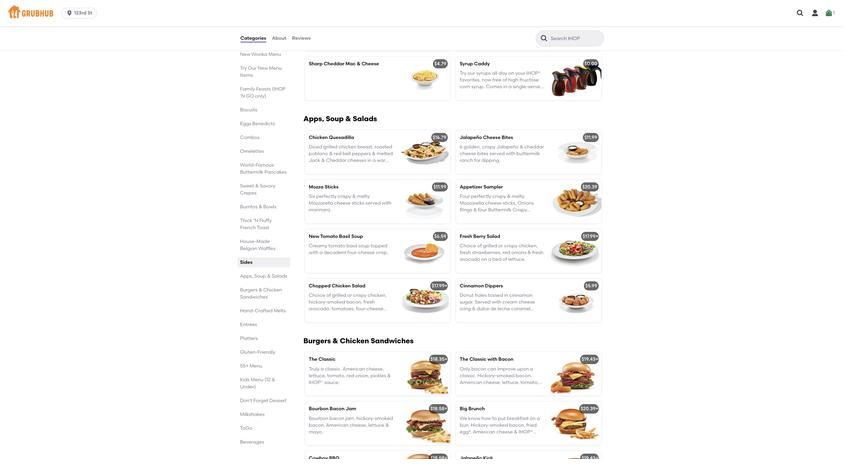 Task type: vqa. For each thing, say whether or not it's contained in the screenshot.
$4.00 BUTTON
no



Task type: locate. For each thing, give the bounding box(es) containing it.
bacon, inside the choice of grilled or crispy chicken, hickory-smoked bacon, fresh avocado, tomatoes, four-cheese blend & red onions on a bed of lettuce.
[[346, 300, 363, 305]]

1 vertical spatial cheddar
[[326, 158, 347, 164]]

1 bourbon from the top
[[309, 407, 329, 412]]

2 vertical spatial in
[[504, 293, 508, 299]]

the up only
[[460, 357, 469, 363]]

1 vertical spatial $17.99
[[432, 283, 445, 289]]

& inside kids menu (12 & under)
[[272, 378, 275, 383]]

new right our on the left top of page
[[258, 65, 268, 71]]

0 vertical spatial cheese,
[[366, 367, 384, 372]]

+ for we know how to put breakfast on a bun. hickory-smoked bacon, fried egg*, american cheese & ihop® sauce
[[596, 407, 599, 412]]

syrups
[[476, 70, 491, 76]]

just
[[478, 91, 486, 97]]

grilled down the chopped chicken salad
[[332, 293, 346, 299]]

red up big
[[460, 387, 468, 393]]

burgers up 'the classic'
[[304, 337, 331, 345]]

1 horizontal spatial sauce.
[[460, 313, 475, 319]]

1 vertical spatial salads
[[272, 274, 287, 279]]

1 vertical spatial chicken,
[[368, 293, 387, 299]]

lettuce, down improve
[[502, 380, 520, 386]]

fresh inside the choice of grilled or crispy chicken, hickory-smoked bacon, fresh avocado, tomatoes, four-cheese blend & red onions on a bed of lettuce.
[[364, 300, 375, 305]]

1 vertical spatial or
[[347, 293, 352, 299]]

0 horizontal spatial fresh
[[364, 300, 375, 305]]

cheese right tomatoes,
[[367, 307, 383, 312]]

1 vertical spatial salad
[[352, 283, 365, 289]]

1 horizontal spatial burgers
[[304, 337, 331, 345]]

apps, soup & salads
[[304, 114, 377, 123], [240, 274, 287, 279]]

1 vertical spatial new
[[258, 65, 268, 71]]

served inside diced grilled chicken breast, roasted poblano & red bell peppers & melted jack & cheddar cheeses in a warm, grilled tortilla. served with salsa, pickled jalapenos and sour cream.
[[341, 165, 357, 170]]

friendly
[[258, 350, 275, 356]]

soup down waffles
[[254, 274, 266, 279]]

1 horizontal spatial or
[[498, 243, 503, 249]]

served for bites
[[490, 151, 505, 157]]

lettuce, down truly
[[309, 373, 326, 379]]

about
[[272, 35, 286, 41]]

0 horizontal spatial salad
[[352, 283, 365, 289]]

american inside we know how to put breakfast on a bun. hickory-smoked bacon, fried egg*, american cheese & ihop® sauce
[[473, 430, 495, 436]]

1 horizontal spatial choice
[[460, 243, 476, 249]]

crepes
[[240, 190, 257, 196]]

creamy tomato basil soup topped with a decadent four-cheese crisp.
[[309, 243, 388, 256]]

with inside diced grilled chicken breast, roasted poblano & red bell peppers & melted jack & cheddar cheeses in a warm, grilled tortilla. served with salsa, pickled jalapenos and sour cream.
[[358, 165, 368, 170]]

or up tomatoes,
[[347, 293, 352, 299]]

all
[[492, 70, 498, 76]]

cheese inside creamy tomato basil soup topped with a decadent four-cheese crisp.
[[358, 250, 375, 256]]

$20.39 for $20.39
[[583, 184, 597, 190]]

1 horizontal spatial sandwiches
[[371, 337, 414, 345]]

served up and
[[341, 165, 357, 170]]

smoked up tomatoes,
[[327, 300, 345, 305]]

1 vertical spatial lettuce,
[[502, 380, 520, 386]]

new for new wonka menu
[[240, 52, 250, 57]]

chicken, inside the choice of grilled or crispy chicken, hickory-smoked bacon, fresh avocado, tomatoes, four-cheese blend & red onions on a bed of lettuce.
[[368, 293, 387, 299]]

cheese down put
[[497, 430, 513, 436]]

for down bites
[[474, 158, 481, 164]]

1 horizontal spatial pickles
[[484, 387, 500, 393]]

or for bacon,
[[347, 293, 352, 299]]

0 horizontal spatial tomato,
[[327, 373, 345, 379]]

smoked up lettuce
[[375, 416, 393, 422]]

0 vertical spatial onion,
[[355, 373, 369, 379]]

1 horizontal spatial salad
[[487, 234, 500, 239]]

try left our
[[460, 70, 467, 76]]

bacon, up mayo.
[[309, 423, 325, 429]]

1 vertical spatial four-
[[356, 307, 367, 312]]

served inside 6 golden, crispy jalapeño & cheddar cheese bites served with buttermilk ranch for dipping.
[[490, 151, 505, 157]]

chopped chicken salad image
[[400, 279, 450, 323]]

ihop® down truly
[[309, 380, 323, 386]]

comes
[[486, 84, 502, 90]]

warm,
[[377, 158, 391, 164]]

on inside the choice of grilled or crispy chicken, hickory-smoked bacon, fresh avocado, tomatoes, four-cheese blend & red onions on a bed of lettuce.
[[353, 313, 359, 319]]

apps, up "chicken quesadilla"
[[304, 114, 324, 123]]

$11.99
[[585, 135, 597, 140], [434, 184, 446, 190]]

bacon down bourbon bacon jam
[[330, 416, 344, 422]]

burgers & chicken sandwiches
[[240, 288, 282, 300], [304, 337, 414, 345]]

with inside creamy tomato basil soup topped with a decadent four-cheese crisp.
[[309, 250, 318, 256]]

holes
[[475, 293, 487, 299]]

served inside donut holes tossed in cinnamon sugar. served with cream cheese icing & dulce de leche caramel sauce.
[[475, 300, 491, 305]]

mozzarella
[[309, 201, 333, 206]]

hickory- up avocado,
[[309, 300, 327, 305]]

0 vertical spatial chicken,
[[519, 243, 538, 249]]

main navigation navigation
[[0, 0, 844, 26]]

bourbon for bourbon bacon jam
[[309, 407, 329, 412]]

ihop® down fried
[[519, 430, 533, 436]]

(ihop
[[272, 86, 286, 92]]

1 horizontal spatial bed
[[493, 257, 502, 263]]

diced
[[309, 144, 322, 150]]

classic. down 'the classic'
[[325, 367, 342, 372]]

0 vertical spatial bourbon
[[309, 407, 329, 412]]

classic up only
[[470, 357, 487, 363]]

chicken, for fresh
[[368, 293, 387, 299]]

menu down new wonka menu
[[269, 65, 282, 71]]

0 vertical spatial $17.99 +
[[583, 234, 599, 239]]

smoked inside the choice of grilled or crispy chicken, hickory-smoked bacon, fresh avocado, tomatoes, four-cheese blend & red onions on a bed of lettuce.
[[327, 300, 345, 305]]

sauce. inside only bacon can improve upon a classic. hickory-smoked bacon, american cheese, lettuce, tomato, red onion, pickles & ihop® sauce.
[[521, 387, 536, 393]]

1 vertical spatial classic.
[[460, 373, 477, 379]]

jalapenos
[[327, 172, 349, 177]]

burritos & bowls
[[240, 204, 276, 210]]

1 vertical spatial served
[[366, 201, 381, 206]]

sugar.
[[460, 300, 474, 305]]

on down strawberries,
[[481, 257, 487, 263]]

sandwiches
[[240, 295, 268, 300], [371, 337, 414, 345]]

menu left (12
[[251, 378, 264, 383]]

portion
[[460, 91, 476, 97]]

cowboy bbq image
[[400, 452, 450, 460]]

with down bites
[[506, 151, 516, 157]]

0 horizontal spatial choice
[[309, 293, 325, 299]]

try
[[240, 65, 247, 71], [460, 70, 467, 76]]

salad
[[487, 234, 500, 239], [352, 283, 365, 289]]

0 vertical spatial $11.99
[[585, 135, 597, 140]]

$17.99 +
[[583, 234, 599, 239], [432, 283, 448, 289]]

bourbon inside bourbon bacon jam, hickory-smoked bacon, american cheese, lettuce & mayo.
[[309, 416, 328, 422]]

0 vertical spatial sandwiches
[[240, 295, 268, 300]]

1 vertical spatial served
[[475, 300, 491, 305]]

grilled
[[323, 144, 338, 150], [309, 165, 323, 170], [483, 243, 497, 249], [332, 293, 346, 299]]

onions down tomatoes,
[[337, 313, 352, 319]]

pickles inside truly a classic. american cheese, lettuce, tomato, red onion, pickles & ihop® sauce.
[[371, 373, 386, 379]]

bed inside choice of grilled or crispy chicken, fresh strawberries, red onions & fresh avocado on a bed of lettuce.
[[493, 257, 502, 263]]

with down creamy
[[309, 250, 318, 256]]

&
[[357, 61, 361, 67], [346, 114, 351, 123], [520, 144, 523, 150], [329, 151, 333, 157], [372, 151, 376, 157], [321, 158, 325, 164], [255, 183, 259, 189], [352, 194, 356, 199], [259, 204, 262, 210], [528, 250, 531, 256], [267, 274, 271, 279], [259, 288, 262, 293], [472, 307, 476, 312], [323, 313, 327, 319], [333, 337, 338, 345], [387, 373, 391, 379], [272, 378, 275, 383], [501, 387, 504, 393], [386, 423, 389, 429], [514, 430, 518, 436]]

in inside donut holes tossed in cinnamon sugar. served with cream cheese icing & dulce de leche caramel sauce.
[[504, 293, 508, 299]]

caramel
[[511, 307, 531, 312]]

try our new menu items
[[240, 65, 282, 78]]

menu right the wonka
[[269, 52, 281, 57]]

try up items
[[240, 65, 247, 71]]

0 horizontal spatial pickles
[[371, 373, 386, 379]]

0 horizontal spatial the
[[309, 357, 318, 363]]

0 vertical spatial onions
[[512, 250, 527, 256]]

red left 'bell'
[[334, 151, 342, 157]]

tomato
[[320, 234, 338, 239]]

apps, down sides
[[240, 274, 253, 279]]

smoked down put
[[490, 423, 508, 429]]

with down tossed
[[492, 300, 501, 305]]

0 vertical spatial salad
[[487, 234, 500, 239]]

1 vertical spatial onion,
[[469, 387, 483, 393]]

donut holes tossed in cinnamon sugar. served with cream cheese icing & dulce de leche caramel sauce.
[[460, 293, 535, 319]]

cheddar
[[324, 61, 345, 67], [326, 158, 347, 164]]

0 vertical spatial cheese
[[362, 61, 379, 67]]

soup up "chicken quesadilla"
[[326, 114, 344, 123]]

with up the can
[[488, 357, 497, 363]]

on down tomatoes,
[[353, 313, 359, 319]]

truly a classic. american cheese, lettuce, tomato, red onion, pickles & ihop® sauce.
[[309, 367, 391, 386]]

hickory- down 'how' on the right bottom
[[471, 423, 490, 429]]

2 bourbon from the top
[[309, 416, 328, 422]]

with right sticks
[[382, 201, 392, 206]]

& inside we know how to put breakfast on a bun. hickory-smoked bacon, fried egg*, american cheese & ihop® sauce
[[514, 430, 518, 436]]

basil
[[347, 243, 357, 249]]

mayo.
[[309, 430, 323, 436]]

cinnamon dippers image
[[551, 279, 601, 323]]

try inside the try our syrups all day on your ihop® favorites, now free of high-fructose corn syrup. comes in a single-serve portion just for you!
[[460, 70, 467, 76]]

$17.99 for choice of grilled or crispy chicken, hickory-smoked bacon, fresh avocado, tomatoes, four-cheese blend & red onions on a bed of lettuce.
[[432, 283, 445, 289]]

served down melty
[[366, 201, 381, 206]]

0 horizontal spatial lettuce.
[[309, 320, 326, 326]]

syrup caddy image
[[551, 56, 601, 100]]

1 horizontal spatial bacon
[[499, 357, 514, 363]]

buttermilk
[[517, 151, 540, 157]]

st
[[88, 10, 92, 16]]

in inside diced grilled chicken breast, roasted poblano & red bell peppers & melted jack & cheddar cheeses in a warm, grilled tortilla. served with salsa, pickled jalapenos and sour cream.
[[368, 158, 372, 164]]

6
[[460, 144, 463, 150]]

served up dipping. on the right of page
[[490, 151, 505, 157]]

2 horizontal spatial fresh
[[532, 250, 544, 256]]

svg image
[[796, 9, 805, 17], [811, 9, 819, 17], [825, 9, 833, 17], [66, 10, 73, 17]]

ihop® inside we know how to put breakfast on a bun. hickory-smoked bacon, fried egg*, american cheese & ihop® sauce
[[519, 430, 533, 436]]

0 vertical spatial apps,
[[304, 114, 324, 123]]

mozza sticks
[[309, 184, 339, 190]]

1 vertical spatial burgers & chicken sandwiches
[[304, 337, 414, 345]]

sauce. down the upon
[[521, 387, 536, 393]]

jalapeño down bites
[[497, 144, 519, 150]]

bacon, inside we know how to put breakfast on a bun. hickory-smoked bacon, fried egg*, american cheese & ihop® sauce
[[509, 423, 525, 429]]

apps, soup & salads down sides
[[240, 274, 287, 279]]

tomato, inside truly a classic. american cheese, lettuce, tomato, red onion, pickles & ihop® sauce.
[[327, 373, 345, 379]]

bourbon bacon jam
[[309, 407, 356, 412]]

1 horizontal spatial served
[[490, 151, 505, 157]]

fresh berry salad image
[[551, 229, 601, 273]]

belgian
[[240, 246, 257, 252]]

0 horizontal spatial served
[[341, 165, 357, 170]]

1 the from the left
[[309, 357, 318, 363]]

hickory- up lettuce
[[357, 416, 375, 422]]

$17.99 + for choice of grilled or crispy chicken, fresh strawberries, red onions & fresh avocado on a bed of lettuce.
[[583, 234, 599, 239]]

beverages
[[240, 440, 264, 446]]

bites
[[502, 135, 513, 140]]

0 horizontal spatial onions
[[337, 313, 352, 319]]

2 horizontal spatial new
[[309, 234, 319, 239]]

1 vertical spatial choice
[[309, 293, 325, 299]]

try for try our new menu items
[[240, 65, 247, 71]]

savory
[[260, 183, 275, 189]]

1 vertical spatial apps, soup & salads
[[240, 274, 287, 279]]

french fries image
[[400, 7, 450, 51]]

your
[[515, 70, 525, 76]]

red up jam
[[347, 373, 354, 379]]

apps, soup & salads up the quesadilla
[[304, 114, 377, 123]]

served
[[341, 165, 357, 170], [475, 300, 491, 305]]

new up creamy
[[309, 234, 319, 239]]

the up truly
[[309, 357, 318, 363]]

2 classic from the left
[[470, 357, 487, 363]]

hand-
[[240, 308, 255, 314]]

combos
[[240, 135, 260, 141]]

0 horizontal spatial burgers & chicken sandwiches
[[240, 288, 282, 300]]

cheese,
[[366, 367, 384, 372], [484, 380, 501, 386], [350, 423, 367, 429]]

american inside only bacon can improve upon a classic. hickory-smoked bacon, american cheese, lettuce, tomato, red onion, pickles & ihop® sauce.
[[460, 380, 482, 386]]

fluffy
[[259, 218, 272, 224]]

2 vertical spatial sauce.
[[521, 387, 536, 393]]

choice for fresh
[[460, 243, 476, 249]]

bacon, up tomatoes,
[[346, 300, 363, 305]]

1 classic from the left
[[319, 357, 336, 363]]

svg image inside 123rd st button
[[66, 10, 73, 17]]

red down tomatoes,
[[328, 313, 335, 319]]

red right strawberries,
[[503, 250, 510, 256]]

1 horizontal spatial served
[[475, 300, 491, 305]]

0 horizontal spatial onion,
[[355, 373, 369, 379]]

jalapeño kick image
[[551, 452, 601, 460]]

1 vertical spatial bed
[[364, 313, 373, 319]]

four- right tomatoes,
[[356, 307, 367, 312]]

red inside diced grilled chicken breast, roasted poblano & red bell peppers & melted jack & cheddar cheeses in a warm, grilled tortilla. served with salsa, pickled jalapenos and sour cream.
[[334, 151, 342, 157]]

dulce
[[477, 307, 490, 312]]

'n right 'thick'
[[253, 218, 258, 224]]

de
[[491, 307, 497, 312]]

new left the wonka
[[240, 52, 250, 57]]

+ for only bacon can improve upon a classic. hickory-smoked bacon, american cheese, lettuce, tomato, red onion, pickles & ihop® sauce.
[[596, 357, 599, 363]]

only)
[[255, 93, 266, 99]]

served up dulce
[[475, 300, 491, 305]]

marinara.
[[309, 207, 331, 213]]

1 vertical spatial $20.39
[[581, 407, 596, 412]]

sauce. inside donut holes tossed in cinnamon sugar. served with cream cheese icing & dulce de leche caramel sauce.
[[460, 313, 475, 319]]

'n inside "family feasts (ihop 'n go only)"
[[240, 93, 245, 99]]

1 vertical spatial for
[[474, 158, 481, 164]]

only
[[460, 367, 470, 372]]

chicken up diced
[[309, 135, 328, 140]]

& inside sweet & savory crepes
[[255, 183, 259, 189]]

+ for bourbon bacon jam, hickory-smoked bacon, american cheese, lettuce & mayo.
[[445, 407, 448, 412]]

cheese inside the choice of grilled or crispy chicken, hickory-smoked bacon, fresh avocado, tomatoes, four-cheese blend & red onions on a bed of lettuce.
[[367, 307, 383, 312]]

salads up breast,
[[353, 114, 377, 123]]

bacon down the classic with bacon
[[472, 367, 486, 372]]

in right comes
[[504, 84, 508, 90]]

bacon inside only bacon can improve upon a classic. hickory-smoked bacon, american cheese, lettuce, tomato, red onion, pickles & ihop® sauce.
[[472, 367, 486, 372]]

red
[[334, 151, 342, 157], [503, 250, 510, 256], [328, 313, 335, 319], [347, 373, 354, 379], [460, 387, 468, 393]]

0 vertical spatial new
[[240, 52, 250, 57]]

55+
[[240, 364, 249, 369]]

cheese
[[362, 61, 379, 67], [483, 135, 501, 140]]

onion rings image
[[551, 7, 601, 51]]

don't
[[240, 398, 252, 404]]

1 vertical spatial bourbon
[[309, 416, 328, 422]]

menu inside try our new menu items
[[269, 65, 282, 71]]

sweet & savory crepes
[[240, 183, 275, 196]]

bacon, down the upon
[[516, 373, 532, 379]]

cheese, inside only bacon can improve upon a classic. hickory-smoked bacon, american cheese, lettuce, tomato, red onion, pickles & ihop® sauce.
[[484, 380, 501, 386]]

0 vertical spatial pickles
[[371, 373, 386, 379]]

served inside "six perfectly crispy & melty mozzarella cheese sticks served with marinara."
[[366, 201, 381, 206]]

bowls
[[263, 204, 276, 210]]

0 horizontal spatial chicken,
[[368, 293, 387, 299]]

0 horizontal spatial served
[[366, 201, 381, 206]]

crispy inside the choice of grilled or crispy chicken, hickory-smoked bacon, fresh avocado, tomatoes, four-cheese blend & red onions on a bed of lettuce.
[[353, 293, 367, 299]]

soup up basil
[[351, 234, 363, 239]]

choice of grilled or crispy chicken, fresh strawberries, red onions & fresh avocado on a bed of lettuce.
[[460, 243, 544, 263]]

on up high-
[[508, 70, 514, 76]]

0 vertical spatial choice
[[460, 243, 476, 249]]

$20.39
[[583, 184, 597, 190], [581, 407, 596, 412]]

how
[[482, 416, 491, 422]]

hickory- inside bourbon bacon jam, hickory-smoked bacon, american cheese, lettuce & mayo.
[[357, 416, 375, 422]]

melted
[[377, 151, 393, 157]]

1 horizontal spatial try
[[460, 70, 467, 76]]

0 horizontal spatial cheese
[[362, 61, 379, 67]]

$4.79
[[435, 61, 446, 67]]

1 vertical spatial soup
[[351, 234, 363, 239]]

1 vertical spatial cheese,
[[484, 380, 501, 386]]

mozza sticks image
[[400, 180, 450, 224]]

+ for truly a classic. american cheese, lettuce, tomato, red onion, pickles & ihop® sauce.
[[445, 357, 448, 363]]

cheese up ranch
[[460, 151, 476, 157]]

or inside choice of grilled or crispy chicken, fresh strawberries, red onions & fresh avocado on a bed of lettuce.
[[498, 243, 503, 249]]

pickles inside only bacon can improve upon a classic. hickory-smoked bacon, american cheese, lettuce, tomato, red onion, pickles & ihop® sauce.
[[484, 387, 500, 393]]

1 vertical spatial burgers
[[304, 337, 331, 345]]

served for sticks
[[366, 201, 381, 206]]

salad right berry
[[487, 234, 500, 239]]

0 vertical spatial sauce.
[[460, 313, 475, 319]]

choice inside choice of grilled or crispy chicken, fresh strawberries, red onions & fresh avocado on a bed of lettuce.
[[460, 243, 476, 249]]

1 vertical spatial hickory-
[[357, 416, 375, 422]]

bourbon for bourbon bacon jam, hickory-smoked bacon, american cheese, lettuce & mayo.
[[309, 416, 328, 422]]

onions
[[512, 250, 527, 256], [337, 313, 352, 319]]

bacon,
[[346, 300, 363, 305], [516, 373, 532, 379], [309, 423, 325, 429], [509, 423, 525, 429]]

grilled up strawberries,
[[483, 243, 497, 249]]

a inside creamy tomato basil soup topped with a decadent four-cheese crisp.
[[320, 250, 323, 256]]

jalapeño up golden,
[[460, 135, 482, 140]]

cheese inside donut holes tossed in cinnamon sugar. served with cream cheese icing & dulce de leche caramel sauce.
[[519, 300, 535, 305]]

ihop® up fructose
[[527, 70, 541, 76]]

grilled down "chicken quesadilla"
[[323, 144, 338, 150]]

improve
[[497, 367, 516, 372]]

berry
[[474, 234, 486, 239]]

in
[[504, 84, 508, 90], [368, 158, 372, 164], [504, 293, 508, 299]]

burgers up hand-
[[240, 288, 258, 293]]

burgers & chicken sandwiches down the choice of grilled or crispy chicken, hickory-smoked bacon, fresh avocado, tomatoes, four-cheese blend & red onions on a bed of lettuce.
[[304, 337, 414, 345]]

onions inside the choice of grilled or crispy chicken, hickory-smoked bacon, fresh avocado, tomatoes, four-cheese blend & red onions on a bed of lettuce.
[[337, 313, 352, 319]]

cheese inside 6 golden, crispy jalapeño & cheddar cheese bites served with buttermilk ranch for dipping.
[[460, 151, 476, 157]]

0 horizontal spatial 'n
[[240, 93, 245, 99]]

tomato
[[328, 243, 345, 249]]

0 horizontal spatial $11.99
[[434, 184, 446, 190]]

try our syrups all day on your ihop® favorites, now free of high-fructose corn syrup. comes in a single-serve portion just for you!
[[460, 70, 541, 97]]

cheese left bites
[[483, 135, 501, 140]]

0 vertical spatial tomato,
[[327, 373, 345, 379]]

chicken down the choice of grilled or crispy chicken, hickory-smoked bacon, fresh avocado, tomatoes, four-cheese blend & red onions on a bed of lettuce.
[[340, 337, 369, 345]]

& inside 6 golden, crispy jalapeño & cheddar cheese bites served with buttermilk ranch for dipping.
[[520, 144, 523, 150]]

cheddar up tortilla.
[[326, 158, 347, 164]]

try inside try our new menu items
[[240, 65, 247, 71]]

0 vertical spatial bed
[[493, 257, 502, 263]]

jalapeño cheese bites image
[[551, 130, 601, 174]]

milkshakes
[[240, 412, 265, 418]]

0 horizontal spatial bacon
[[330, 407, 345, 412]]

& inside choice of grilled or crispy chicken, fresh strawberries, red onions & fresh avocado on a bed of lettuce.
[[528, 250, 531, 256]]

cheese left sticks
[[334, 201, 351, 206]]

cheddar left mac
[[324, 61, 345, 67]]

1 horizontal spatial classic
[[470, 357, 487, 363]]

or inside the choice of grilled or crispy chicken, hickory-smoked bacon, fresh avocado, tomatoes, four-cheese blend & red onions on a bed of lettuce.
[[347, 293, 352, 299]]

choice down fresh
[[460, 243, 476, 249]]

ihop® down improve
[[505, 387, 520, 393]]

for down comes
[[487, 91, 493, 97]]

bacon left jam
[[330, 407, 345, 412]]

smoked inside only bacon can improve upon a classic. hickory-smoked bacon, american cheese, lettuce, tomato, red onion, pickles & ihop® sauce.
[[497, 373, 515, 379]]

cheese inside we know how to put breakfast on a bun. hickory-smoked bacon, fried egg*, american cheese & ihop® sauce
[[497, 430, 513, 436]]

ihop® inside truly a classic. american cheese, lettuce, tomato, red onion, pickles & ihop® sauce.
[[309, 380, 323, 386]]

fructose
[[520, 77, 539, 83]]

jam
[[346, 407, 356, 412]]

1 horizontal spatial cheese
[[483, 135, 501, 140]]

2 vertical spatial soup
[[254, 274, 266, 279]]

1 vertical spatial $11.99
[[434, 184, 446, 190]]

choice down chopped
[[309, 293, 325, 299]]

0 horizontal spatial salads
[[272, 274, 287, 279]]

lettuce. inside choice of grilled or crispy chicken, fresh strawberries, red onions & fresh avocado on a bed of lettuce.
[[508, 257, 526, 263]]

2 horizontal spatial sauce.
[[521, 387, 536, 393]]

american inside truly a classic. american cheese, lettuce, tomato, red onion, pickles & ihop® sauce.
[[343, 367, 365, 372]]

family
[[240, 86, 255, 92]]

the for the classic
[[309, 357, 318, 363]]

in up salsa,
[[368, 158, 372, 164]]

0 vertical spatial hickory-
[[478, 373, 497, 379]]

bacon, down breakfast
[[509, 423, 525, 429]]

in up 'cream'
[[504, 293, 508, 299]]

onions right strawberries,
[[512, 250, 527, 256]]

classic up truly
[[319, 357, 336, 363]]

0 vertical spatial classic.
[[325, 367, 342, 372]]

a inside we know how to put breakfast on a bun. hickory-smoked bacon, fried egg*, american cheese & ihop® sauce
[[537, 416, 540, 422]]

sauce. down 'the classic'
[[324, 380, 339, 386]]

in inside the try our syrups all day on your ihop® favorites, now free of high-fructose corn syrup. comes in a single-serve portion just for you!
[[504, 84, 508, 90]]

big brunch
[[460, 407, 485, 412]]

+ for choice of grilled or crispy chicken, hickory-smoked bacon, fresh avocado, tomatoes, four-cheese blend & red onions on a bed of lettuce.
[[445, 283, 448, 289]]

fresh
[[460, 234, 472, 239]]

our
[[468, 70, 475, 76]]

0 horizontal spatial $17.99 +
[[432, 283, 448, 289]]

a inside the try our syrups all day on your ihop® favorites, now free of high-fructose corn syrup. comes in a single-serve portion just for you!
[[509, 84, 512, 90]]

the classic image
[[400, 353, 450, 397]]

2 the from the left
[[460, 357, 469, 363]]

1 horizontal spatial bacon
[[472, 367, 486, 372]]

1 vertical spatial tomato,
[[521, 380, 539, 386]]

we
[[460, 416, 467, 422]]

$16.79
[[433, 135, 446, 140]]

appetizer sampler image
[[551, 180, 601, 224]]

0 vertical spatial 'n
[[240, 93, 245, 99]]

cheese down cinnamon
[[519, 300, 535, 305]]

+ for choice of grilled or crispy chicken, fresh strawberries, red onions & fresh avocado on a bed of lettuce.
[[596, 234, 599, 239]]

a
[[509, 84, 512, 90], [373, 158, 376, 164], [320, 250, 323, 256], [488, 257, 492, 263], [360, 313, 363, 319], [321, 367, 324, 372], [530, 367, 533, 372], [537, 416, 540, 422]]

'n left go
[[240, 93, 245, 99]]

ihop® inside only bacon can improve upon a classic. hickory-smoked bacon, american cheese, lettuce, tomato, red onion, pickles & ihop® sauce.
[[505, 387, 520, 393]]

salads
[[353, 114, 377, 123], [272, 274, 287, 279]]

try for try our syrups all day on your ihop® favorites, now free of high-fructose corn syrup. comes in a single-serve portion just for you!
[[460, 70, 467, 76]]

cheese
[[460, 151, 476, 157], [334, 201, 351, 206], [358, 250, 375, 256], [519, 300, 535, 305], [367, 307, 383, 312], [497, 430, 513, 436]]

0 vertical spatial jalapeño
[[460, 135, 482, 140]]

choice of grilled or crispy chicken, hickory-smoked bacon, fresh avocado, tomatoes, four-cheese blend & red onions on a bed of lettuce.
[[309, 293, 387, 326]]

red inside choice of grilled or crispy chicken, fresh strawberries, red onions & fresh avocado on a bed of lettuce.
[[503, 250, 510, 256]]

bacon for american
[[330, 416, 344, 422]]

four- down basil
[[347, 250, 358, 256]]

1 horizontal spatial $17.99 +
[[583, 234, 599, 239]]

ihop® inside the try our syrups all day on your ihop® favorites, now free of high-fructose corn syrup. comes in a single-serve portion just for you!
[[527, 70, 541, 76]]

on inside choice of grilled or crispy chicken, fresh strawberries, red onions & fresh avocado on a bed of lettuce.
[[481, 257, 487, 263]]

1 horizontal spatial onions
[[512, 250, 527, 256]]

roasted
[[375, 144, 392, 150]]

smoked down improve
[[497, 373, 515, 379]]

1 vertical spatial pickles
[[484, 387, 500, 393]]

cheese right mac
[[362, 61, 379, 67]]

1 horizontal spatial $11.99
[[585, 135, 597, 140]]

0 horizontal spatial new
[[240, 52, 250, 57]]

with up sour
[[358, 165, 368, 170]]

tomato, down 'the classic'
[[327, 373, 345, 379]]



Task type: describe. For each thing, give the bounding box(es) containing it.
search icon image
[[540, 34, 548, 42]]

chicken quesadilla image
[[400, 130, 450, 174]]

grilled inside choice of grilled or crispy chicken, fresh strawberries, red onions & fresh avocado on a bed of lettuce.
[[483, 243, 497, 249]]

2 horizontal spatial soup
[[351, 234, 363, 239]]

$17.99 for choice of grilled or crispy chicken, fresh strawberries, red onions & fresh avocado on a bed of lettuce.
[[583, 234, 596, 239]]

sauce
[[460, 437, 474, 442]]

& inside "six perfectly crispy & melty mozzarella cheese sticks served with marinara."
[[352, 194, 356, 199]]

biscuits
[[240, 107, 257, 113]]

under)
[[240, 385, 256, 390]]

cheese, inside truly a classic. american cheese, lettuce, tomato, red onion, pickles & ihop® sauce.
[[366, 367, 384, 372]]

peppers
[[352, 151, 371, 157]]

basil
[[339, 234, 350, 239]]

for inside 6 golden, crispy jalapeño & cheddar cheese bites served with buttermilk ranch for dipping.
[[474, 158, 481, 164]]

hickory- inside the choice of grilled or crispy chicken, hickory-smoked bacon, fresh avocado, tomatoes, four-cheese blend & red onions on a bed of lettuce.
[[309, 300, 327, 305]]

decadent
[[324, 250, 346, 256]]

crisp.
[[376, 250, 388, 256]]

tomatoes,
[[332, 307, 355, 312]]

we know how to put breakfast on a bun. hickory-smoked bacon, fried egg*, american cheese & ihop® sauce
[[460, 416, 540, 442]]

grilled up 'pickled'
[[309, 165, 323, 170]]

Search IHOP search field
[[550, 35, 602, 42]]

salad for chopped chicken salad
[[352, 283, 365, 289]]

55+ menu
[[240, 364, 262, 369]]

$18.58 +
[[431, 407, 448, 412]]

four- inside the choice of grilled or crispy chicken, hickory-smoked bacon, fresh avocado, tomatoes, four-cheese blend & red onions on a bed of lettuce.
[[356, 307, 367, 312]]

0 horizontal spatial apps,
[[240, 274, 253, 279]]

$5.99
[[585, 283, 597, 289]]

donut
[[460, 293, 474, 299]]

$11.99 for 6 golden, crispy jalapeño & cheddar cheese bites served with buttermilk ranch for dipping.
[[585, 135, 597, 140]]

sauce. inside truly a classic. american cheese, lettuce, tomato, red onion, pickles & ihop® sauce.
[[324, 380, 339, 386]]

truly
[[309, 367, 320, 372]]

eggs
[[240, 121, 251, 127]]

gluten-
[[240, 350, 258, 356]]

creamy
[[309, 243, 327, 249]]

now
[[482, 77, 492, 83]]

red inside the choice of grilled or crispy chicken, hickory-smoked bacon, fresh avocado, tomatoes, four-cheese blend & red onions on a bed of lettuce.
[[328, 313, 335, 319]]

1
[[833, 10, 835, 16]]

the classic
[[309, 357, 336, 363]]

the for the classic with bacon
[[460, 357, 469, 363]]

kids menu (12 & under)
[[240, 378, 275, 390]]

a inside truly a classic. american cheese, lettuce, tomato, red onion, pickles & ihop® sauce.
[[321, 367, 324, 372]]

grilled inside the choice of grilled or crispy chicken, hickory-smoked bacon, fresh avocado, tomatoes, four-cheese blend & red onions on a bed of lettuce.
[[332, 293, 346, 299]]

cheese inside "six perfectly crispy & melty mozzarella cheese sticks served with marinara."
[[334, 201, 351, 206]]

bacon, inside only bacon can improve upon a classic. hickory-smoked bacon, american cheese, lettuce, tomato, red onion, pickles & ihop® sauce.
[[516, 373, 532, 379]]

hickory- inside we know how to put breakfast on a bun. hickory-smoked bacon, fried egg*, american cheese & ihop® sauce
[[471, 423, 490, 429]]

buttermilk
[[240, 170, 263, 175]]

sides
[[240, 260, 253, 266]]

chicken right chopped
[[332, 283, 351, 289]]

classic for bacon
[[470, 357, 487, 363]]

1 vertical spatial sandwiches
[[371, 337, 414, 345]]

smoked inside bourbon bacon jam, hickory-smoked bacon, american cheese, lettuce & mayo.
[[375, 416, 393, 422]]

sharp cheddar mac & cheese image
[[400, 56, 450, 100]]

with inside donut holes tossed in cinnamon sugar. served with cream cheese icing & dulce de leche caramel sauce.
[[492, 300, 501, 305]]

crispy inside 6 golden, crispy jalapeño & cheddar cheese bites served with buttermilk ranch for dipping.
[[482, 144, 496, 150]]

onion, inside only bacon can improve upon a classic. hickory-smoked bacon, american cheese, lettuce, tomato, red onion, pickles & ihop® sauce.
[[469, 387, 483, 393]]

lettuce. inside the choice of grilled or crispy chicken, hickory-smoked bacon, fresh avocado, tomatoes, four-cheese blend & red onions on a bed of lettuce.
[[309, 320, 326, 326]]

new tomato basil soup image
[[400, 229, 450, 273]]

salad for fresh berry salad
[[487, 234, 500, 239]]

bed inside the choice of grilled or crispy chicken, hickory-smoked bacon, fresh avocado, tomatoes, four-cheese blend & red onions on a bed of lettuce.
[[364, 313, 373, 319]]

the classic with bacon
[[460, 357, 514, 363]]

& inside donut holes tossed in cinnamon sugar. served with cream cheese icing & dulce de leche caramel sauce.
[[472, 307, 476, 312]]

syrup.
[[471, 84, 485, 90]]

1 horizontal spatial apps,
[[304, 114, 324, 123]]

svg image inside 1 button
[[825, 9, 833, 17]]

$18.35 +
[[431, 357, 448, 363]]

corn
[[460, 84, 470, 90]]

crispy inside "six perfectly crispy & melty mozzarella cheese sticks served with marinara."
[[338, 194, 351, 199]]

onions inside choice of grilled or crispy chicken, fresh strawberries, red onions & fresh avocado on a bed of lettuce.
[[512, 250, 527, 256]]

0 horizontal spatial sandwiches
[[240, 295, 268, 300]]

bacon for classic.
[[472, 367, 486, 372]]

lettuce, inside only bacon can improve upon a classic. hickory-smoked bacon, american cheese, lettuce, tomato, red onion, pickles & ihop® sauce.
[[502, 380, 520, 386]]

smoked inside we know how to put breakfast on a bun. hickory-smoked bacon, fried egg*, american cheese & ihop® sauce
[[490, 423, 508, 429]]

of inside the try our syrups all day on your ihop® favorites, now free of high-fructose corn syrup. comes in a single-serve portion just for you!
[[503, 77, 507, 83]]

platters
[[240, 336, 258, 342]]

& inside the choice of grilled or crispy chicken, hickory-smoked bacon, fresh avocado, tomatoes, four-cheese blend & red onions on a bed of lettuce.
[[323, 313, 327, 319]]

wonka
[[252, 52, 267, 57]]

crispy inside choice of grilled or crispy chicken, fresh strawberries, red onions & fresh avocado on a bed of lettuce.
[[504, 243, 518, 249]]

leche
[[498, 307, 510, 312]]

hickory- inside only bacon can improve upon a classic. hickory-smoked bacon, american cheese, lettuce, tomato, red onion, pickles & ihop® sauce.
[[478, 373, 497, 379]]

togo
[[240, 426, 252, 432]]

menu inside kids menu (12 & under)
[[251, 378, 264, 383]]

red inside truly a classic. american cheese, lettuce, tomato, red onion, pickles & ihop® sauce.
[[347, 373, 354, 379]]

single-
[[513, 84, 528, 90]]

sticks
[[352, 201, 365, 206]]

$19.43 +
[[582, 357, 599, 363]]

cream.
[[371, 172, 388, 177]]

classic for a
[[319, 357, 336, 363]]

categories button
[[240, 26, 267, 51]]

egg*,
[[460, 430, 472, 436]]

a inside choice of grilled or crispy chicken, fresh strawberries, red onions & fresh avocado on a bed of lettuce.
[[488, 257, 492, 263]]

salsa,
[[369, 165, 382, 170]]

big brunch image
[[551, 402, 601, 446]]

for inside the try our syrups all day on your ihop® favorites, now free of high-fructose corn syrup. comes in a single-serve portion just for you!
[[487, 91, 493, 97]]

123rd st
[[74, 10, 92, 16]]

0 vertical spatial burgers & chicken sandwiches
[[240, 288, 282, 300]]

red inside only bacon can improve upon a classic. hickory-smoked bacon, american cheese, lettuce, tomato, red onion, pickles & ihop® sauce.
[[460, 387, 468, 393]]

chopped chicken salad
[[309, 283, 365, 289]]

chicken, for onions
[[519, 243, 538, 249]]

bites
[[477, 151, 489, 157]]

classic. inside only bacon can improve upon a classic. hickory-smoked bacon, american cheese, lettuce, tomato, red onion, pickles & ihop® sauce.
[[460, 373, 477, 379]]

on inside the try our syrups all day on your ihop® favorites, now free of high-fructose corn syrup. comes in a single-serve portion just for you!
[[508, 70, 514, 76]]

brunch
[[469, 407, 485, 412]]

bourbon bacon jam image
[[400, 402, 450, 446]]

1 horizontal spatial soup
[[326, 114, 344, 123]]

$18.35
[[431, 357, 445, 363]]

burritos
[[240, 204, 258, 210]]

can
[[487, 367, 496, 372]]

categories
[[240, 35, 266, 41]]

quesadilla
[[329, 135, 354, 140]]

the classic with bacon image
[[551, 353, 601, 397]]

1 vertical spatial cheese
[[483, 135, 501, 140]]

big
[[460, 407, 467, 412]]

6 golden, crispy jalapeño & cheddar cheese bites served with buttermilk ranch for dipping.
[[460, 144, 544, 164]]

0 horizontal spatial soup
[[254, 274, 266, 279]]

on inside we know how to put breakfast on a bun. hickory-smoked bacon, fried egg*, american cheese & ihop® sauce
[[530, 416, 536, 422]]

& inside bourbon bacon jam, hickory-smoked bacon, american cheese, lettuce & mayo.
[[386, 423, 389, 429]]

and
[[350, 172, 359, 177]]

thick
[[240, 218, 252, 224]]

hand-crafted melts
[[240, 308, 286, 314]]

toast
[[257, 225, 269, 231]]

jalapeño inside 6 golden, crispy jalapeño & cheddar cheese bites served with buttermilk ranch for dipping.
[[497, 144, 519, 150]]

pickled
[[309, 172, 326, 177]]

cheddar inside diced grilled chicken breast, roasted poblano & red bell peppers & melted jack & cheddar cheeses in a warm, grilled tortilla. served with salsa, pickled jalapenos and sour cream.
[[326, 158, 347, 164]]

$20.39 +
[[581, 407, 599, 412]]

chicken quesadilla
[[309, 135, 354, 140]]

new inside try our new menu items
[[258, 65, 268, 71]]

menu right 55+ at the bottom of the page
[[250, 364, 262, 369]]

0 vertical spatial burgers
[[240, 288, 258, 293]]

topped
[[371, 243, 388, 249]]

strawberries,
[[472, 250, 502, 256]]

1 horizontal spatial apps, soup & salads
[[304, 114, 377, 123]]

sweet
[[240, 183, 254, 189]]

classic. inside truly a classic. american cheese, lettuce, tomato, red onion, pickles & ihop® sauce.
[[325, 367, 342, 372]]

reviews button
[[292, 26, 311, 51]]

diced grilled chicken breast, roasted poblano & red bell peppers & melted jack & cheddar cheeses in a warm, grilled tortilla. served with salsa, pickled jalapenos and sour cream.
[[309, 144, 393, 177]]

'n inside the thick 'n fluffy french toast
[[253, 218, 258, 224]]

or for red
[[498, 243, 503, 249]]

golden,
[[464, 144, 481, 150]]

thick 'n fluffy french toast
[[240, 218, 272, 231]]

1 vertical spatial bacon
[[330, 407, 345, 412]]

with inside "six perfectly crispy & melty mozzarella cheese sticks served with marinara."
[[382, 201, 392, 206]]

cheese, inside bourbon bacon jam, hickory-smoked bacon, american cheese, lettuce & mayo.
[[350, 423, 367, 429]]

onion, inside truly a classic. american cheese, lettuce, tomato, red onion, pickles & ihop® sauce.
[[355, 373, 369, 379]]

tomato, inside only bacon can improve upon a classic. hickory-smoked bacon, american cheese, lettuce, tomato, red onion, pickles & ihop® sauce.
[[521, 380, 539, 386]]

& inside truly a classic. american cheese, lettuce, tomato, red onion, pickles & ihop® sauce.
[[387, 373, 391, 379]]

breast,
[[358, 144, 374, 150]]

chicken up melts
[[263, 288, 282, 293]]

omelettes
[[240, 149, 264, 154]]

reviews
[[292, 35, 311, 41]]

new for new tomato basil soup
[[309, 234, 319, 239]]

with inside 6 golden, crispy jalapeño & cheddar cheese bites served with buttermilk ranch for dipping.
[[506, 151, 516, 157]]

poblano
[[309, 151, 328, 157]]

$20.39 for $20.39 +
[[581, 407, 596, 412]]

sharp
[[309, 61, 323, 67]]

a inside only bacon can improve upon a classic. hickory-smoked bacon, american cheese, lettuce, tomato, red onion, pickles & ihop® sauce.
[[530, 367, 533, 372]]

sampler
[[484, 184, 503, 190]]

cinnamon
[[460, 283, 484, 289]]

1 horizontal spatial fresh
[[460, 250, 471, 256]]

bun.
[[460, 423, 470, 429]]

american inside bourbon bacon jam, hickory-smoked bacon, american cheese, lettuce & mayo.
[[326, 423, 349, 429]]

1 horizontal spatial salads
[[353, 114, 377, 123]]

bacon, inside bourbon bacon jam, hickory-smoked bacon, american cheese, lettuce & mayo.
[[309, 423, 325, 429]]

a inside diced grilled chicken breast, roasted poblano & red bell peppers & melted jack & cheddar cheeses in a warm, grilled tortilla. served with salsa, pickled jalapenos and sour cream.
[[373, 158, 376, 164]]

tossed
[[488, 293, 503, 299]]

$17.99 + for choice of grilled or crispy chicken, hickory-smoked bacon, fresh avocado, tomatoes, four-cheese blend & red onions on a bed of lettuce.
[[432, 283, 448, 289]]

blend
[[309, 313, 322, 319]]

choice for hickory-
[[309, 293, 325, 299]]

& inside only bacon can improve upon a classic. hickory-smoked bacon, american cheese, lettuce, tomato, red onion, pickles & ihop® sauce.
[[501, 387, 504, 393]]

lettuce, inside truly a classic. american cheese, lettuce, tomato, red onion, pickles & ihop® sauce.
[[309, 373, 326, 379]]

jam,
[[346, 416, 355, 422]]

four- inside creamy tomato basil soup topped with a decadent four-cheese crisp.
[[347, 250, 358, 256]]

breakfast
[[507, 416, 529, 422]]

cinnamon dippers
[[460, 283, 503, 289]]

a inside the choice of grilled or crispy chicken, hickory-smoked bacon, fresh avocado, tomatoes, four-cheese blend & red onions on a bed of lettuce.
[[360, 313, 363, 319]]

dessert
[[269, 398, 287, 404]]

0 vertical spatial cheddar
[[324, 61, 345, 67]]

$11.99 for six perfectly crispy & melty mozzarella cheese sticks served with marinara.
[[434, 184, 446, 190]]



